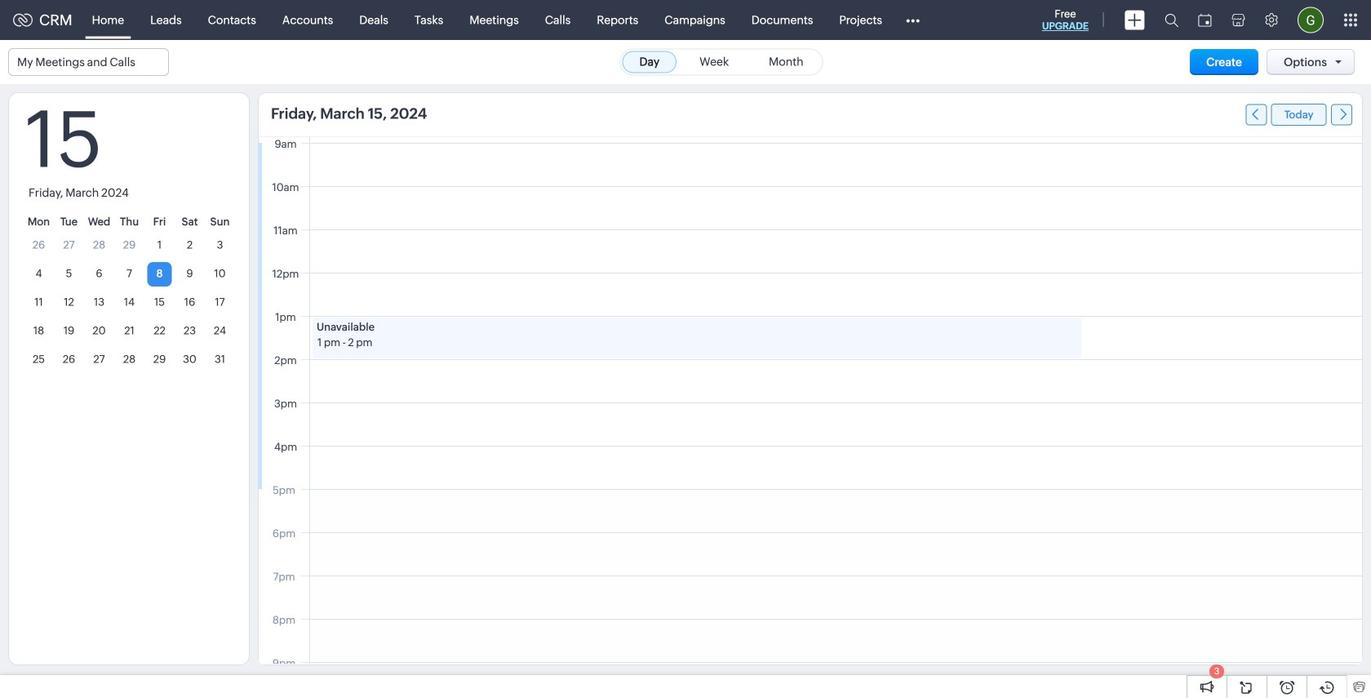 Task type: describe. For each thing, give the bounding box(es) containing it.
search image
[[1165, 13, 1179, 27]]

Other Modules field
[[896, 7, 931, 33]]

profile image
[[1298, 7, 1324, 33]]

create menu image
[[1125, 10, 1145, 30]]

create menu element
[[1115, 0, 1155, 40]]

calendar image
[[1199, 13, 1212, 27]]

search element
[[1155, 0, 1189, 40]]



Task type: locate. For each thing, give the bounding box(es) containing it.
logo image
[[13, 13, 33, 27]]

profile element
[[1288, 0, 1334, 40]]



